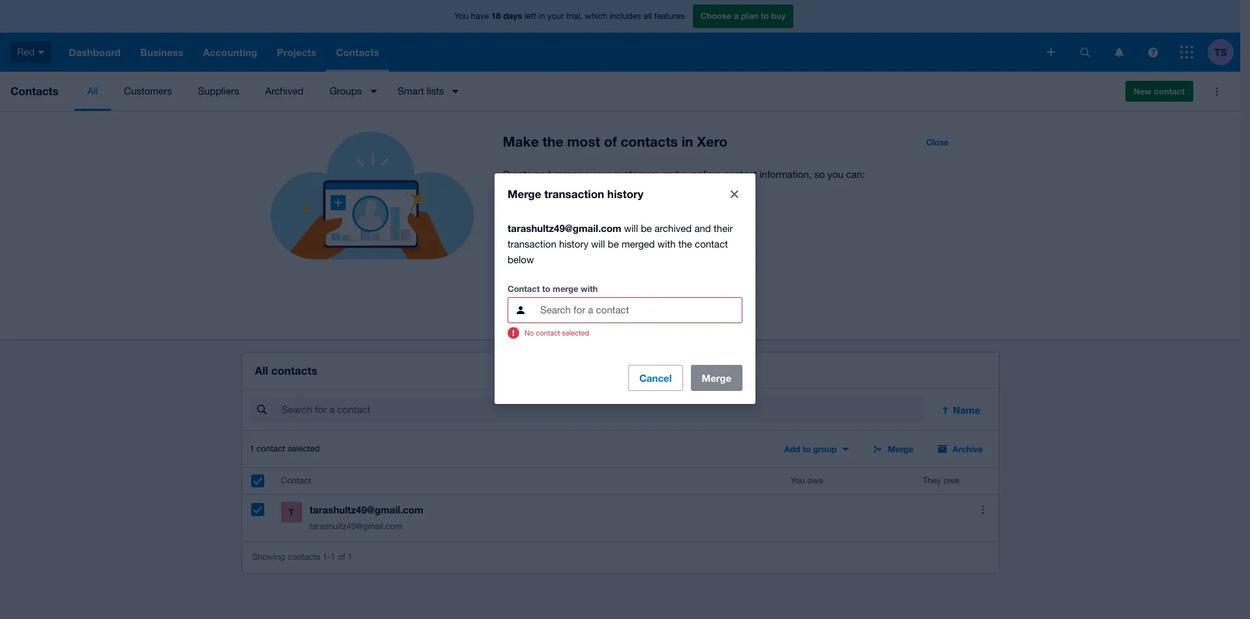 Task type: vqa. For each thing, say whether or not it's contained in the screenshot.
the leftmost Close button
yes



Task type: describe. For each thing, give the bounding box(es) containing it.
their
[[714, 223, 733, 234]]

you for you owe
[[791, 477, 805, 486]]

lists
[[427, 85, 444, 97]]

owe for they owe
[[944, 477, 960, 486]]

you
[[828, 169, 844, 180]]

1 horizontal spatial will
[[624, 223, 638, 234]]

red button
[[0, 33, 59, 72]]

contact to merge with
[[508, 284, 598, 294]]

find
[[557, 224, 573, 235]]

2 horizontal spatial of
[[647, 224, 656, 235]]

custom
[[652, 206, 685, 217]]

merge transaction history
[[508, 187, 644, 201]]

close image
[[731, 190, 739, 198]]

suppliers button
[[185, 72, 252, 111]]

suppliers
[[682, 169, 721, 180]]

create and manage your customers and suppliers contact information, so you can:
[[503, 169, 865, 180]]

days
[[503, 11, 522, 21]]

have
[[471, 11, 489, 21]]

new contact
[[1134, 86, 1185, 97]]

no
[[525, 329, 534, 337]]

cancel
[[639, 372, 672, 384]]

2 horizontal spatial 1
[[348, 553, 352, 563]]

close
[[926, 137, 949, 147]]

contact for new contact
[[1154, 86, 1185, 97]]

customers button
[[111, 72, 185, 111]]

merge button for cancel
[[691, 365, 743, 391]]

merge down the easily
[[529, 242, 557, 253]]

contact for contact
[[281, 477, 311, 486]]

activity,
[[552, 187, 585, 198]]

Search for a contact field
[[280, 398, 924, 423]]

archived
[[655, 223, 692, 234]]

you have 18 days left in your trial, which includes all features
[[455, 11, 685, 21]]

on
[[616, 224, 627, 235]]

to inside ts banner
[[761, 11, 769, 21]]

so
[[815, 169, 825, 180]]

with for merge duplicate contacts with each other
[[643, 242, 661, 253]]

1 vertical spatial close button
[[722, 181, 748, 207]]

showing contacts 1-1 of 1
[[252, 553, 352, 563]]

merge duplicate contacts with each other
[[529, 242, 710, 253]]

contact for no contact selected
[[536, 329, 560, 337]]

video
[[555, 303, 577, 314]]

archive button
[[929, 439, 991, 460]]

information,
[[760, 169, 812, 180]]

and up custom at the right top of page
[[663, 187, 679, 198]]

learn
[[503, 270, 528, 281]]

0 horizontal spatial will
[[591, 239, 605, 250]]

merge button for add to group
[[864, 439, 921, 460]]

red
[[17, 46, 35, 57]]

tarashultz49@gmail.com for tarashultz49@gmail.com tarashultz49@gmail.com
[[310, 505, 423, 516]]

add to group button
[[776, 439, 857, 460]]

duplicate
[[559, 242, 600, 253]]

ts banner
[[0, 0, 1241, 72]]

new contact button
[[1125, 81, 1194, 102]]

make the most of contacts in xero
[[503, 134, 728, 150]]

watch video [1:41]
[[527, 303, 601, 314]]

groups button
[[317, 72, 385, 111]]

and up "duplicate"
[[576, 224, 593, 235]]

owe for you owe
[[808, 477, 823, 486]]

t
[[289, 508, 294, 518]]

more
[[530, 270, 553, 281]]

2 horizontal spatial svg image
[[1181, 46, 1194, 59]]

into
[[633, 206, 650, 217]]

make
[[503, 134, 539, 150]]

choose a plan to buy
[[701, 11, 786, 21]]

more row options image
[[982, 506, 984, 515]]

all
[[644, 11, 652, 21]]

to for add to group
[[803, 445, 811, 455]]

18
[[491, 11, 501, 21]]

all button
[[74, 72, 111, 111]]

and left suppliers at the top of page
[[662, 169, 679, 180]]

payments
[[696, 224, 739, 235]]

1 horizontal spatial 1
[[331, 553, 336, 563]]

archived
[[265, 85, 304, 97]]

cancel button
[[628, 365, 683, 391]]

can:
[[846, 169, 865, 180]]

watch
[[527, 303, 552, 314]]

xero
[[697, 134, 728, 150]]

top
[[630, 224, 644, 235]]

below
[[508, 254, 534, 265]]

all for all
[[87, 85, 98, 97]]

contact list table element
[[242, 469, 999, 542]]

2 vertical spatial of
[[338, 553, 345, 563]]

they
[[923, 477, 941, 486]]

they owe
[[923, 477, 960, 486]]

smart lists
[[398, 85, 444, 97]]

each
[[664, 242, 685, 253]]

group
[[813, 445, 837, 455]]

in for left
[[539, 11, 545, 21]]

no contact selected
[[525, 329, 589, 337]]

archived button
[[252, 72, 317, 111]]

smart lists button
[[385, 72, 467, 111]]

plan
[[741, 11, 759, 21]]

the inside the "will be archived and their transaction history will be merged with the contact below"
[[679, 239, 692, 250]]

0 vertical spatial the
[[543, 134, 563, 150]]

trial,
[[567, 11, 583, 21]]

more row options button
[[970, 497, 996, 524]]

organise your contacts into custom groups
[[529, 206, 718, 217]]

add to group
[[784, 445, 837, 455]]

contact for contact to merge with
[[508, 284, 540, 294]]

organise
[[529, 206, 568, 217]]

svg image inside red popup button
[[38, 51, 45, 54]]

Contact to merge with field
[[539, 298, 742, 323]]

create
[[503, 169, 532, 180]]

close button containing close
[[918, 132, 957, 153]]



Task type: locate. For each thing, give the bounding box(es) containing it.
in inside you have 18 days left in your trial, which includes all features
[[539, 11, 545, 21]]

to left buy
[[761, 11, 769, 21]]

to inside add to group popup button
[[803, 445, 811, 455]]

1 horizontal spatial merge button
[[864, 439, 921, 460]]

tarashultz49@gmail.com inside tarashultz49@gmail.com tarashultz49@gmail.com
[[310, 522, 402, 532]]

1 vertical spatial your
[[592, 169, 611, 180]]

you inside contact list table 'element'
[[791, 477, 805, 486]]

merge button inside dialog
[[691, 365, 743, 391]]

will up merged at top
[[624, 223, 638, 234]]

menu containing all
[[74, 72, 1115, 111]]

contact
[[508, 284, 540, 294], [281, 477, 311, 486]]

you left have
[[455, 11, 469, 21]]

name button
[[932, 398, 991, 424]]

0 vertical spatial merge button
[[691, 365, 743, 391]]

1 owe from the left
[[808, 477, 823, 486]]

the down "overdue"
[[679, 239, 692, 250]]

smart
[[398, 85, 424, 97]]

and inside the "will be archived and their transaction history will be merged with the contact below"
[[695, 223, 711, 234]]

to for contact to merge with
[[542, 284, 550, 294]]

you inside you have 18 days left in your trial, which includes all features
[[455, 11, 469, 21]]

menu
[[74, 72, 1115, 111]]

be
[[641, 223, 652, 234], [608, 239, 619, 250]]

0 vertical spatial history
[[607, 187, 644, 201]]

you down the add
[[791, 477, 805, 486]]

ts button
[[1208, 33, 1241, 72]]

1 vertical spatial selected
[[288, 445, 320, 454]]

2 vertical spatial to
[[803, 445, 811, 455]]

0 horizontal spatial all
[[87, 85, 98, 97]]

other
[[688, 242, 710, 253]]

0 horizontal spatial close button
[[722, 181, 748, 207]]

svg image right red
[[38, 51, 45, 54]]

selected
[[562, 329, 589, 337], [288, 445, 320, 454]]

1 horizontal spatial the
[[679, 239, 692, 250]]

0 horizontal spatial owe
[[808, 477, 823, 486]]

0 horizontal spatial merge button
[[691, 365, 743, 391]]

you for you have 18 days left in your trial, which includes all features
[[455, 11, 469, 21]]

you
[[455, 11, 469, 21], [791, 477, 805, 486]]

be down on
[[608, 239, 619, 250]]

history,
[[629, 187, 660, 198]]

all contacts
[[255, 364, 317, 378]]

contact down learn
[[508, 284, 540, 294]]

history up organise your contacts into custom groups
[[607, 187, 644, 201]]

owe right they
[[944, 477, 960, 486]]

1 horizontal spatial of
[[604, 134, 617, 150]]

all
[[87, 85, 98, 97], [255, 364, 268, 378]]

in for contacts
[[682, 134, 693, 150]]

merged
[[622, 239, 655, 250]]

of right 1-
[[338, 553, 345, 563]]

0 horizontal spatial be
[[608, 239, 619, 250]]

0 vertical spatial in
[[539, 11, 545, 21]]

a
[[734, 11, 739, 21]]

0 horizontal spatial contact
[[281, 477, 311, 486]]

0 vertical spatial you
[[455, 11, 469, 21]]

all inside button
[[87, 85, 98, 97]]

in right left
[[539, 11, 545, 21]]

2 owe from the left
[[944, 477, 960, 486]]

selected up t
[[288, 445, 320, 454]]

to down more
[[542, 284, 550, 294]]

your inside you have 18 days left in your trial, which includes all features
[[548, 11, 564, 21]]

1 vertical spatial transaction
[[508, 239, 556, 250]]

svg image
[[1181, 46, 1194, 59], [1148, 47, 1158, 57], [38, 51, 45, 54]]

tarashultz49@gmail.com for tarashultz49@gmail.com
[[508, 222, 622, 234]]

showing
[[252, 553, 285, 563]]

overdue
[[658, 224, 694, 235]]

about
[[555, 270, 581, 281]]

0 horizontal spatial 1
[[250, 445, 254, 454]]

add
[[784, 445, 800, 455]]

2 vertical spatial your
[[571, 206, 590, 217]]

customers
[[614, 169, 660, 180]]

1 vertical spatial history
[[559, 239, 589, 250]]

manage
[[554, 169, 589, 180]]

the
[[543, 134, 563, 150], [679, 239, 692, 250]]

name
[[953, 405, 981, 416]]

contact inside the "will be archived and their transaction history will be merged with the contact below"
[[695, 239, 728, 250]]

1 horizontal spatial close button
[[918, 132, 957, 153]]

0 horizontal spatial of
[[338, 553, 345, 563]]

1 vertical spatial will
[[591, 239, 605, 250]]

1 horizontal spatial contact
[[508, 284, 540, 294]]

1 horizontal spatial svg image
[[1080, 47, 1090, 57]]

1 horizontal spatial you
[[791, 477, 805, 486]]

1
[[250, 445, 254, 454], [331, 553, 336, 563], [348, 553, 352, 563]]

1 horizontal spatial owe
[[944, 477, 960, 486]]

learn more about contacts
[[503, 270, 621, 281]]

features
[[654, 11, 685, 21]]

history down find
[[559, 239, 589, 250]]

selected down the video
[[562, 329, 589, 337]]

0 vertical spatial transaction
[[544, 187, 604, 201]]

1 horizontal spatial to
[[761, 11, 769, 21]]

1-
[[323, 553, 331, 563]]

history inside the "will be archived and their transaction history will be merged with the contact below"
[[559, 239, 589, 250]]

0 horizontal spatial to
[[542, 284, 550, 294]]

view
[[529, 187, 550, 198]]

with down archived
[[658, 239, 676, 250]]

0 horizontal spatial selected
[[288, 445, 320, 454]]

0 vertical spatial of
[[604, 134, 617, 150]]

easily
[[529, 224, 554, 235]]

payment
[[588, 187, 626, 198]]

transaction inside the "will be archived and their transaction history will be merged with the contact below"
[[508, 239, 556, 250]]

0 vertical spatial tarashultz49@gmail.com
[[508, 222, 622, 234]]

in left xero
[[682, 134, 693, 150]]

and
[[535, 169, 551, 180], [662, 169, 679, 180], [663, 187, 679, 198], [695, 223, 711, 234], [576, 224, 593, 235]]

of
[[604, 134, 617, 150], [647, 224, 656, 235], [338, 553, 345, 563]]

history
[[607, 187, 644, 201], [559, 239, 589, 250]]

selected for no contact selected
[[562, 329, 589, 337]]

0 vertical spatial will
[[624, 223, 638, 234]]

will
[[624, 223, 638, 234], [591, 239, 605, 250]]

2 vertical spatial tarashultz49@gmail.com
[[310, 522, 402, 532]]

includes
[[610, 11, 641, 21]]

0 vertical spatial be
[[641, 223, 652, 234]]

which
[[585, 11, 607, 21]]

1 horizontal spatial in
[[682, 134, 693, 150]]

owe down add to group popup button
[[808, 477, 823, 486]]

easily find and stay on top of overdue payments
[[529, 224, 739, 235]]

transaction down the easily
[[508, 239, 556, 250]]

0 vertical spatial contact
[[508, 284, 540, 294]]

left
[[525, 11, 536, 21]]

stay
[[595, 224, 613, 235]]

tarashultz49@gmail.com inside "merge transaction history" dialog
[[508, 222, 622, 234]]

selected inside "merge transaction history" dialog
[[562, 329, 589, 337]]

selected for 1 contact selected
[[288, 445, 320, 454]]

choose
[[701, 11, 732, 21]]

0 vertical spatial your
[[548, 11, 564, 21]]

0 horizontal spatial svg image
[[38, 51, 45, 54]]

svg image
[[1080, 47, 1090, 57], [1115, 47, 1123, 57], [1047, 48, 1055, 56]]

watch video [1:41] button
[[503, 298, 610, 319]]

contact inside button
[[1154, 86, 1185, 97]]

new
[[1134, 86, 1152, 97]]

contact for 1 contact selected
[[257, 445, 285, 454]]

1 vertical spatial you
[[791, 477, 805, 486]]

and down groups
[[695, 223, 711, 234]]

1 vertical spatial of
[[647, 224, 656, 235]]

to inside "merge transaction history" dialog
[[542, 284, 550, 294]]

your up the payment
[[592, 169, 611, 180]]

contact inside "merge transaction history" dialog
[[508, 284, 540, 294]]

of right top
[[647, 224, 656, 235]]

all for all contacts
[[255, 364, 268, 378]]

0 horizontal spatial in
[[539, 11, 545, 21]]

0 horizontal spatial the
[[543, 134, 563, 150]]

with left each
[[643, 242, 661, 253]]

1 horizontal spatial selected
[[562, 329, 589, 337]]

0 vertical spatial all
[[87, 85, 98, 97]]

1 horizontal spatial all
[[255, 364, 268, 378]]

merge down create
[[508, 187, 541, 201]]

customers
[[124, 85, 172, 97]]

with
[[658, 239, 676, 250], [643, 242, 661, 253], [581, 284, 598, 294]]

transaction down manage
[[544, 187, 604, 201]]

view activity, payment history, and notes
[[529, 187, 706, 198]]

1 horizontal spatial svg image
[[1148, 47, 1158, 57]]

1 vertical spatial to
[[542, 284, 550, 294]]

with up the [1:41]
[[581, 284, 598, 294]]

ts
[[1215, 46, 1227, 58]]

1 vertical spatial contact
[[281, 477, 311, 486]]

1 horizontal spatial your
[[571, 206, 590, 217]]

will be archived and their transaction history will be merged with the contact below
[[508, 223, 733, 265]]

0 horizontal spatial history
[[559, 239, 589, 250]]

0 vertical spatial selected
[[562, 329, 589, 337]]

contact
[[1154, 86, 1185, 97], [724, 169, 757, 180], [695, 239, 728, 250], [536, 329, 560, 337], [257, 445, 285, 454]]

0 vertical spatial close button
[[918, 132, 957, 153]]

2 horizontal spatial your
[[592, 169, 611, 180]]

close button
[[918, 132, 957, 153], [722, 181, 748, 207]]

the left most at the top left of page
[[543, 134, 563, 150]]

contact up t
[[281, 477, 311, 486]]

merge
[[553, 284, 578, 294]]

0 vertical spatial to
[[761, 11, 769, 21]]

suppliers
[[198, 85, 239, 97]]

1 horizontal spatial history
[[607, 187, 644, 201]]

most
[[567, 134, 600, 150]]

1 vertical spatial be
[[608, 239, 619, 250]]

contacts
[[10, 84, 59, 98]]

0 horizontal spatial you
[[455, 11, 469, 21]]

notes
[[682, 187, 706, 198]]

0 horizontal spatial your
[[548, 11, 564, 21]]

archive
[[953, 445, 983, 455]]

merge right the cancel button
[[702, 372, 732, 384]]

your down merge transaction history
[[571, 206, 590, 217]]

1 contact selected
[[250, 445, 320, 454]]

with inside the "will be archived and their transaction history will be merged with the contact below"
[[658, 239, 676, 250]]

to right the add
[[803, 445, 811, 455]]

be up merged at top
[[641, 223, 652, 234]]

and up view
[[535, 169, 551, 180]]

2 horizontal spatial to
[[803, 445, 811, 455]]

merge transaction history dialog
[[495, 173, 756, 404]]

svg image left ts
[[1181, 46, 1194, 59]]

learn more about contacts link
[[503, 267, 634, 285]]

1 vertical spatial tarashultz49@gmail.com
[[310, 505, 423, 516]]

contact inside contact list table 'element'
[[281, 477, 311, 486]]

groups
[[688, 206, 718, 217]]

with for contact to merge with
[[581, 284, 598, 294]]

svg image up new contact button
[[1148, 47, 1158, 57]]

1 vertical spatial the
[[679, 239, 692, 250]]

0 horizontal spatial svg image
[[1047, 48, 1055, 56]]

your left trial,
[[548, 11, 564, 21]]

you owe
[[791, 477, 823, 486]]

will down stay
[[591, 239, 605, 250]]

1 vertical spatial all
[[255, 364, 268, 378]]

of right most at the top left of page
[[604, 134, 617, 150]]

1 vertical spatial merge button
[[864, 439, 921, 460]]

1 horizontal spatial be
[[641, 223, 652, 234]]

tarashultz49@gmail.com tarashultz49@gmail.com
[[310, 505, 423, 532]]

1 vertical spatial in
[[682, 134, 693, 150]]

2 horizontal spatial svg image
[[1115, 47, 1123, 57]]

merge left archive button
[[888, 445, 914, 455]]

merge
[[508, 187, 541, 201], [529, 242, 557, 253], [702, 372, 732, 384], [888, 445, 914, 455]]



